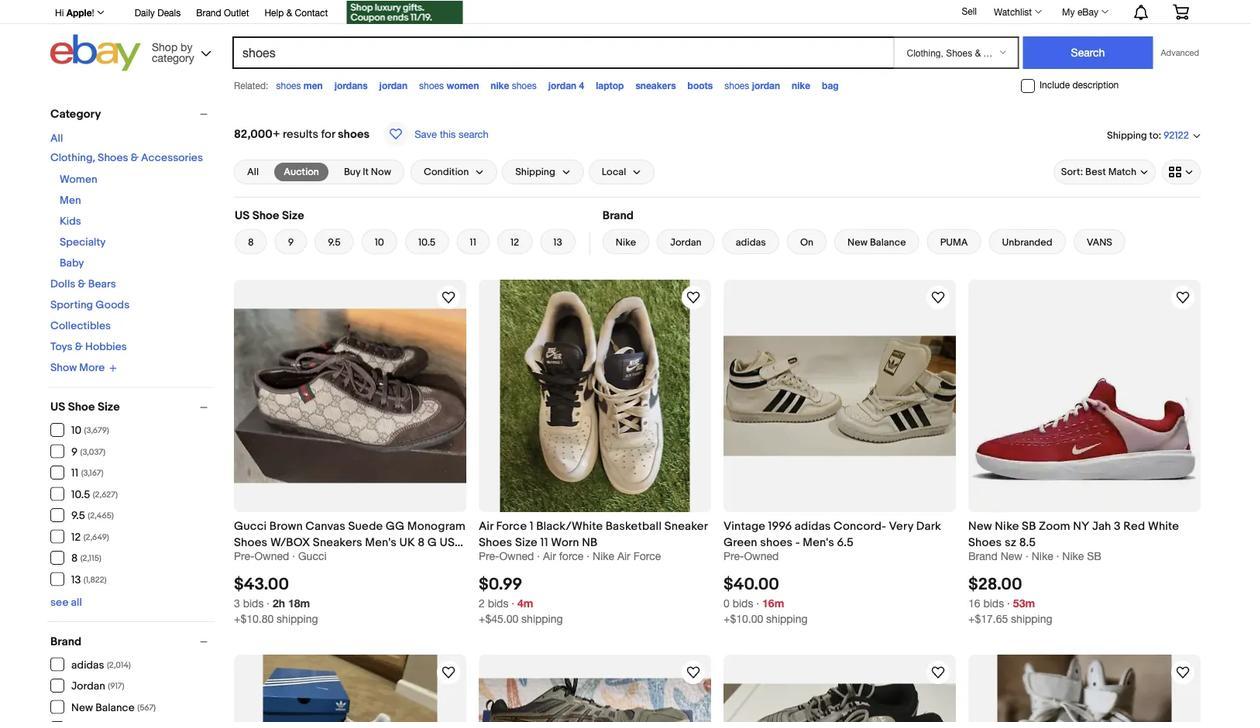 Task type: vqa. For each thing, say whether or not it's contained in the screenshot.


Task type: describe. For each thing, give the bounding box(es) containing it.
shoes right the clothing,
[[98, 151, 128, 165]]

· inside the $28.00 16 bids · 53m +$17.65 shipping
[[1007, 597, 1010, 610]]

shoes right boots
[[725, 80, 749, 91]]

11 for 11 (3,167)
[[71, 467, 78, 480]]

shoes right for
[[338, 127, 370, 141]]

best
[[1086, 166, 1106, 178]]

& left accessories
[[131, 151, 139, 165]]

green
[[724, 536, 758, 550]]

$40.00 0 bids · 16m +$10.00 shipping
[[724, 574, 808, 625]]

· right sz
[[1026, 550, 1029, 562]]

9 link
[[275, 229, 307, 254]]

0 vertical spatial us shoe size
[[235, 208, 304, 222]]

uk
[[399, 536, 415, 550]]

0 vertical spatial size
[[282, 208, 304, 222]]

shoes men
[[276, 80, 323, 91]]

18m
[[288, 597, 310, 610]]

0 horizontal spatial size
[[98, 400, 120, 414]]

clothing,
[[50, 151, 95, 165]]

daily deals
[[135, 7, 181, 18]]

condition button
[[411, 160, 498, 184]]

now
[[371, 166, 391, 178]]

shop by category button
[[145, 34, 215, 68]]

shoes inside air force 1 black/white basketball sneaker shoes size 11 worn nb pre-owned · air force · nike air force
[[479, 536, 512, 550]]

auction link
[[274, 163, 328, 181]]

92122
[[1164, 130, 1189, 142]]

toys
[[50, 341, 73, 354]]

bids for $43.00
[[243, 597, 264, 610]]

shoes left women
[[419, 80, 444, 91]]

10 for 10
[[375, 236, 384, 248]]

help & contact link
[[265, 5, 328, 22]]

gucci brown canvas suede gg monogram shoes w/box sneakers men's uk 8 g us 8.5
[[234, 519, 466, 566]]

16
[[968, 597, 981, 610]]

new  nike sb zoom ny jah 3 red white shoes sz 8.5 brand new · nike · nike sb
[[968, 519, 1179, 562]]

(3,167)
[[81, 468, 103, 478]]

brand button
[[50, 635, 215, 648]]

goods
[[96, 299, 130, 312]]

nike mens air max tailwind iv running shoes gray aq2567-006 low top logo sz  11 image
[[724, 684, 956, 722]]

10 for 10 (3,679)
[[71, 424, 82, 437]]

9.5 for 9.5
[[328, 236, 341, 248]]

shipping button
[[502, 160, 584, 184]]

worn
[[551, 536, 579, 550]]

(2,649)
[[83, 532, 109, 542]]

owned for $40.00
[[744, 550, 779, 562]]

nike air force 1 mid '07  men size 9.5 triple white sneaker shoes cw2289-111 image
[[998, 655, 1172, 722]]

watch new  nike sb zoom ny jah 3 red white shoes sz 8.5 image
[[1174, 288, 1192, 307]]

baby
[[60, 257, 84, 270]]

air force 1 black/white basketball sneaker shoes size 11 worn nb heading
[[479, 519, 708, 550]]

8.5 inside 'gucci brown canvas suede gg monogram shoes w/box sneakers men's uk 8 g us 8.5'
[[234, 552, 251, 566]]

on
[[800, 236, 814, 248]]

canvas
[[305, 519, 345, 533]]

save this search
[[415, 128, 489, 140]]

men's for suede
[[365, 536, 397, 550]]

shoes inside vintage 1996 adidas concord- very dark green shoes - men's 6.5 pre-owned
[[760, 536, 793, 550]]

13 for 13 (1,822)
[[71, 573, 81, 586]]

save
[[415, 128, 437, 140]]

vintage
[[724, 519, 766, 533]]

get the coupon image
[[347, 1, 463, 24]]

men link
[[60, 194, 81, 207]]

nike inside air force 1 black/white basketball sneaker shoes size 11 worn nb pre-owned · air force · nike air force
[[593, 550, 614, 562]]

(1,822)
[[84, 575, 107, 585]]

monogram
[[407, 519, 466, 533]]

new balance (567)
[[71, 701, 156, 714]]

shoes inside new  nike sb zoom ny jah 3 red white shoes sz 8.5 brand new · nike · nike sb
[[968, 536, 1002, 550]]

watch vintage 1996 adidas concord- very dark green shoes - men's 6.5 image
[[929, 288, 948, 307]]

more
[[79, 361, 105, 375]]

shoes women
[[419, 80, 479, 91]]

:
[[1159, 129, 1161, 141]]

it
[[363, 166, 369, 178]]

suede
[[348, 519, 383, 533]]

shoe inside main content
[[252, 208, 279, 222]]

8 link
[[235, 229, 267, 254]]

shop by category banner
[[46, 0, 1201, 75]]

(917)
[[108, 681, 124, 691]]

8 for 8
[[248, 236, 254, 248]]

unbranded
[[1002, 236, 1053, 248]]

· inside $43.00 3 bids · 2h 18m +$10.80 shipping
[[267, 597, 270, 610]]

nike shoes
[[491, 80, 537, 91]]

nike down ny
[[1062, 550, 1084, 562]]

sell
[[962, 6, 977, 16]]

4
[[579, 80, 584, 91]]

nike inside nike link
[[616, 236, 636, 248]]

description
[[1073, 79, 1119, 90]]

account navigation
[[46, 0, 1201, 26]]

pre- for $0.99
[[479, 550, 499, 562]]

laptop link
[[596, 80, 624, 91]]

all link inside main content
[[238, 163, 268, 181]]

shipping for shipping to : 92122
[[1107, 129, 1147, 141]]

shoes inside 'gucci brown canvas suede gg monogram shoes w/box sneakers men's uk 8 g us 8.5'
[[234, 536, 268, 550]]

air force 1 black/white basketball sneaker shoes size 11 worn nb link
[[479, 518, 711, 550]]

16m
[[762, 597, 784, 610]]

1 vertical spatial gucci
[[298, 550, 327, 562]]

pre-owned · gucci
[[234, 550, 327, 562]]

baby link
[[60, 257, 84, 270]]

adidas inside vintage 1996 adidas concord- very dark green shoes - men's 6.5 pre-owned
[[795, 519, 831, 533]]

bids for $0.99
[[488, 597, 509, 610]]

1 horizontal spatial us
[[235, 208, 250, 222]]

clothing, shoes & accessories
[[50, 151, 203, 165]]

brand inside new  nike sb zoom ny jah 3 red white shoes sz 8.5 brand new · nike · nike sb
[[968, 550, 998, 562]]

men
[[304, 80, 323, 91]]

1 pre- from the left
[[234, 550, 254, 562]]

local
[[602, 166, 626, 178]]

very
[[889, 519, 914, 533]]

10 (3,679)
[[71, 424, 109, 437]]

category button
[[50, 107, 215, 121]]

my ebay
[[1062, 6, 1099, 17]]

match
[[1108, 166, 1137, 178]]

13 link
[[540, 229, 575, 254]]

specialty link
[[60, 236, 106, 249]]

0 horizontal spatial all
[[50, 132, 63, 145]]

sporting
[[50, 299, 93, 312]]

main content containing $43.00
[[228, 99, 1207, 722]]

none submit inside the shop by category banner
[[1023, 36, 1153, 69]]

toys & hobbies link
[[50, 341, 127, 354]]

all
[[71, 596, 82, 609]]

1996
[[768, 519, 792, 533]]

nike link
[[603, 229, 649, 254]]

all inside main content
[[247, 166, 259, 178]]

us inside 'gucci brown canvas suede gg monogram shoes w/box sneakers men's uk 8 g us 8.5'
[[440, 536, 455, 550]]

shipping for shipping
[[515, 166, 555, 178]]

$43.00
[[234, 574, 289, 594]]

· down brown
[[292, 550, 295, 562]]

· down zoom
[[1056, 550, 1059, 562]]

us shoe size button
[[50, 400, 215, 414]]

by
[[181, 40, 192, 53]]

jordan for jordan 4
[[548, 80, 577, 91]]

new for new balance
[[848, 236, 868, 248]]

jordans
[[334, 80, 368, 91]]

auction
[[284, 166, 319, 178]]

pre- for $40.00
[[724, 550, 744, 562]]

boots link
[[688, 80, 713, 91]]

watchlist link
[[985, 2, 1049, 21]]

w/box
[[270, 536, 310, 550]]

0 vertical spatial force
[[496, 519, 527, 533]]

vintage 1996 adidas concord- very dark green shoes - men's 6.5 link
[[724, 518, 956, 550]]

brand outlet link
[[196, 5, 249, 22]]

· inside $40.00 0 bids · 16m +$10.00 shipping
[[756, 597, 759, 610]]

red
[[1124, 519, 1145, 533]]

82,000 + results for shoes
[[234, 127, 370, 141]]

local button
[[589, 160, 655, 184]]

collectibles link
[[50, 320, 111, 333]]

· left worn
[[537, 550, 540, 562]]

brown
[[269, 519, 303, 533]]

12 for 12 (2,649)
[[71, 531, 81, 544]]

results
[[283, 127, 319, 141]]

0 horizontal spatial shoe
[[68, 400, 95, 414]]

· inside $0.99 2 bids · 4m +$45.00 shipping
[[512, 597, 515, 610]]

brand outlet
[[196, 7, 249, 18]]

(2,115)
[[80, 554, 101, 564]]

11 link
[[457, 229, 490, 254]]



Task type: locate. For each thing, give the bounding box(es) containing it.
0 horizontal spatial owned
[[254, 550, 289, 562]]

all
[[50, 132, 63, 145], [247, 166, 259, 178]]

men's size 10.5 asics gel-venture 7 running shoe olive green black tan image
[[479, 678, 711, 722]]

vintage 1996 adidas concord- very dark green shoes - men's 6.5 heading
[[724, 519, 941, 550]]

pre-
[[234, 550, 254, 562], [479, 550, 499, 562], [724, 550, 744, 562]]

adidas for adidas (2,014)
[[71, 659, 104, 672]]

1 vertical spatial 9.5
[[71, 509, 85, 523]]

new  nike sb zoom ny jah 3 red white shoes sz 8.5 image
[[968, 280, 1201, 512]]

adidas up "-"
[[795, 519, 831, 533]]

1 horizontal spatial 8
[[248, 236, 254, 248]]

1 horizontal spatial 8.5
[[1019, 536, 1036, 550]]

0 vertical spatial 3
[[1114, 519, 1121, 533]]

0 horizontal spatial men's
[[365, 536, 397, 550]]

1 horizontal spatial 10
[[375, 236, 384, 248]]

nike up sz
[[995, 519, 1019, 533]]

8.5 inside new  nike sb zoom ny jah 3 red white shoes sz 8.5 brand new · nike · nike sb
[[1019, 536, 1036, 550]]

balance left "puma"
[[870, 236, 906, 248]]

dark
[[916, 519, 941, 533]]

buy it now
[[344, 166, 391, 178]]

air force 1 black/white basketball sneaker shoes size 11 worn nb image
[[500, 280, 690, 512]]

owned for $0.99
[[499, 550, 534, 562]]

10 right 9.5 link
[[375, 236, 384, 248]]

12 link
[[497, 229, 532, 254]]

2 vertical spatial 11
[[540, 536, 548, 550]]

0 horizontal spatial 9
[[71, 445, 78, 459]]

0 horizontal spatial 9.5
[[71, 509, 85, 523]]

1 horizontal spatial shipping
[[1107, 129, 1147, 141]]

men's for concord-
[[803, 536, 834, 550]]

0 horizontal spatial us shoe size
[[50, 400, 120, 414]]

shoe up 10 (3,679)
[[68, 400, 95, 414]]

concord-
[[834, 519, 886, 533]]

1 vertical spatial 8.5
[[234, 552, 251, 566]]

3 jordan from the left
[[752, 80, 780, 91]]

kids
[[60, 215, 81, 228]]

0 vertical spatial 12
[[511, 236, 519, 248]]

8 (2,115)
[[71, 552, 101, 565]]

· left 53m at the right of page
[[1007, 597, 1010, 610]]

8 for 8 (2,115)
[[71, 552, 78, 565]]

1 vertical spatial 10
[[71, 424, 82, 437]]

3 bids from the left
[[733, 597, 753, 610]]

10.5 down 11 (3,167)
[[71, 488, 90, 501]]

11 left (3,167)
[[71, 467, 78, 480]]

sneakers link
[[636, 80, 676, 91]]

· left 2h
[[267, 597, 270, 610]]

0 vertical spatial 11
[[470, 236, 476, 248]]

0 vertical spatial all link
[[50, 132, 63, 145]]

see
[[50, 596, 68, 609]]

2 horizontal spatial 11
[[540, 536, 548, 550]]

1 horizontal spatial force
[[633, 550, 661, 562]]

my
[[1062, 6, 1075, 17]]

vintage 1996 adidas concord- very dark green shoes - men's 6.5 image
[[724, 336, 956, 456]]

shipping down 18m
[[277, 613, 318, 625]]

air left 1
[[479, 519, 493, 533]]

shoes left men
[[276, 80, 301, 91]]

nike
[[491, 80, 509, 91], [792, 80, 810, 91]]

new right on
[[848, 236, 868, 248]]

show
[[50, 361, 77, 375]]

0 vertical spatial 10.5
[[418, 236, 436, 248]]

0 vertical spatial 13
[[553, 236, 562, 248]]

owned up $0.99
[[499, 550, 534, 562]]

1 owned from the left
[[254, 550, 289, 562]]

0 horizontal spatial 8.5
[[234, 552, 251, 566]]

3 pre- from the left
[[724, 550, 744, 562]]

us shoe size up 8 link
[[235, 208, 304, 222]]

2 bids from the left
[[488, 597, 509, 610]]

9 inside main content
[[288, 236, 294, 248]]

11 for 11
[[470, 236, 476, 248]]

1 horizontal spatial 9.5
[[328, 236, 341, 248]]

bids inside the $28.00 16 bids · 53m +$17.65 shipping
[[984, 597, 1004, 610]]

1 men's from the left
[[365, 536, 397, 550]]

new for new  nike sb zoom ny jah 3 red white shoes sz 8.5 brand new · nike · nike sb
[[968, 519, 992, 533]]

gucci brown canvas suede gg monogram shoes w/box sneakers men's uk 8 g us 8.5 image
[[234, 309, 466, 483]]

pre- up $43.00
[[234, 550, 254, 562]]

2 nike from the left
[[792, 80, 810, 91]]

10.5 for 10.5 (2,627)
[[71, 488, 90, 501]]

listing options selector. gallery view selected. image
[[1169, 166, 1194, 178]]

shipping for $40.00
[[766, 613, 808, 625]]

all link down 82,000
[[238, 163, 268, 181]]

watch nike air force 1 mid '07  men size 9.5 triple white sneaker shoes cw2289-111 image
[[1174, 663, 1192, 682]]

specialty
[[60, 236, 106, 249]]

1 horizontal spatial all
[[247, 166, 259, 178]]

0 horizontal spatial gucci
[[234, 519, 267, 533]]

0 vertical spatial shipping
[[1107, 129, 1147, 141]]

1 vertical spatial 3
[[234, 597, 240, 610]]

9 for 9 (3,037)
[[71, 445, 78, 459]]

sort:
[[1061, 166, 1083, 178]]

0 horizontal spatial 12
[[71, 531, 81, 544]]

8.5 right sz
[[1019, 536, 1036, 550]]

0 horizontal spatial balance
[[95, 701, 135, 714]]

0 vertical spatial all
[[50, 132, 63, 145]]

12
[[511, 236, 519, 248], [71, 531, 81, 544]]

jordan inside main content
[[670, 236, 702, 248]]

vans link
[[1074, 229, 1126, 254]]

all up the clothing,
[[50, 132, 63, 145]]

new right the dark
[[968, 519, 992, 533]]

men's down gg
[[365, 536, 397, 550]]

1 horizontal spatial shoe
[[252, 208, 279, 222]]

shoes down 1996 at the right bottom
[[760, 536, 793, 550]]

shipping down 53m at the right of page
[[1011, 613, 1053, 625]]

owned inside air force 1 black/white basketball sneaker shoes size 11 worn nb pre-owned · air force · nike air force
[[499, 550, 534, 562]]

2 horizontal spatial owned
[[744, 550, 779, 562]]

2
[[479, 597, 485, 610]]

0 vertical spatial 8
[[248, 236, 254, 248]]

jordan for jordan
[[670, 236, 702, 248]]

pre- up $0.99
[[479, 550, 499, 562]]

bids inside $0.99 2 bids · 4m +$45.00 shipping
[[488, 597, 509, 610]]

11 (3,167)
[[71, 467, 103, 480]]

bids inside $43.00 3 bids · 2h 18m +$10.80 shipping
[[243, 597, 264, 610]]

watchlist
[[994, 6, 1032, 17]]

new for new balance (567)
[[71, 701, 93, 714]]

1 vertical spatial sb
[[1087, 550, 1102, 562]]

adidas inside adidas link
[[736, 236, 766, 248]]

2 horizontal spatial air
[[617, 550, 630, 562]]

4 shipping from the left
[[1011, 613, 1053, 625]]

shoes jordan
[[725, 80, 780, 91]]

us down 'show'
[[50, 400, 65, 414]]

shipping down '4m'
[[521, 613, 563, 625]]

balance for new balance
[[870, 236, 906, 248]]

bids
[[243, 597, 264, 610], [488, 597, 509, 610], [733, 597, 753, 610], [984, 597, 1004, 610]]

$28.00 16 bids · 53m +$17.65 shipping
[[968, 574, 1053, 625]]

shop by category
[[152, 40, 194, 64]]

basketball
[[606, 519, 662, 533]]

0 horizontal spatial 10
[[71, 424, 82, 437]]

2 pre- from the left
[[479, 550, 499, 562]]

9.5 left '(2,465)'
[[71, 509, 85, 523]]

man's sneakers & athletic shoes adidas originals campus 00s image
[[263, 655, 437, 722]]

· left '16m'
[[756, 597, 759, 610]]

0 horizontal spatial pre-
[[234, 550, 254, 562]]

jordan left "4"
[[548, 80, 577, 91]]

13 for 13
[[553, 236, 562, 248]]

brand down see all button
[[50, 635, 82, 648]]

8 left g
[[418, 536, 425, 550]]

1 horizontal spatial sb
[[1087, 550, 1102, 562]]

0 horizontal spatial jordan
[[71, 680, 105, 693]]

1 vertical spatial 11
[[71, 467, 78, 480]]

adidas for adidas
[[736, 236, 766, 248]]

my ebay link
[[1054, 2, 1116, 21]]

nike for nike
[[792, 80, 810, 91]]

9.5 for 9.5 (2,465)
[[71, 509, 85, 523]]

0 horizontal spatial 11
[[71, 467, 78, 480]]

1 vertical spatial shipping
[[515, 166, 555, 178]]

& right dolls
[[78, 278, 86, 291]]

this
[[440, 128, 456, 140]]

!
[[92, 7, 94, 18]]

shipping inside dropdown button
[[515, 166, 555, 178]]

10.5 left 11 link on the left
[[418, 236, 436, 248]]

jah
[[1092, 519, 1111, 533]]

2 shipping from the left
[[521, 613, 563, 625]]

adidas left on
[[736, 236, 766, 248]]

jordan for jordan
[[379, 80, 408, 91]]

size down 1
[[515, 536, 538, 550]]

3 inside new  nike sb zoom ny jah 3 red white shoes sz 8.5 brand new · nike · nike sb
[[1114, 519, 1121, 533]]

1 horizontal spatial size
[[282, 208, 304, 222]]

$28.00
[[968, 574, 1022, 594]]

force
[[559, 550, 584, 562]]

0 vertical spatial sb
[[1022, 519, 1036, 533]]

& right help
[[286, 7, 292, 18]]

watch nike mens air max tailwind iv running shoes gray aq2567-006 low top logo sz  11 image
[[929, 663, 948, 682]]

air left force
[[543, 550, 556, 562]]

help & contact
[[265, 7, 328, 18]]

3 right jah
[[1114, 519, 1121, 533]]

gucci inside 'gucci brown canvas suede gg monogram shoes w/box sneakers men's uk 8 g us 8.5'
[[234, 519, 267, 533]]

watch  air force 1 black/white basketball sneaker shoes size 11 worn nb image
[[684, 288, 703, 307]]

8.5 up $43.00
[[234, 552, 251, 566]]

for
[[321, 127, 335, 141]]

$43.00 3 bids · 2h 18m +$10.80 shipping
[[234, 574, 318, 625]]

pre- inside vintage 1996 adidas concord- very dark green shoes - men's 6.5 pre-owned
[[724, 550, 744, 562]]

sneakers
[[636, 80, 676, 91]]

1 shipping from the left
[[277, 613, 318, 625]]

jordan right jordans link
[[379, 80, 408, 91]]

0 horizontal spatial adidas
[[71, 659, 104, 672]]

nike right force
[[593, 550, 614, 562]]

0 horizontal spatial us
[[50, 400, 65, 414]]

1 horizontal spatial men's
[[803, 536, 834, 550]]

shipping inside $40.00 0 bids · 16m +$10.00 shipping
[[766, 613, 808, 625]]

air force 1 black/white basketball sneaker shoes size 11 worn nb pre-owned · air force · nike air force
[[479, 519, 708, 562]]

11 inside air force 1 black/white basketball sneaker shoes size 11 worn nb pre-owned · air force · nike air force
[[540, 536, 548, 550]]

bids up +$10.00
[[733, 597, 753, 610]]

1 vertical spatial balance
[[95, 701, 135, 714]]

shipping down '16m'
[[766, 613, 808, 625]]

sporting goods link
[[50, 299, 130, 312]]

new balance link
[[835, 229, 919, 254]]

1 vertical spatial 9
[[71, 445, 78, 459]]

9 left (3,037)
[[71, 445, 78, 459]]

2 vertical spatial adidas
[[71, 659, 104, 672]]

3 inside $43.00 3 bids · 2h 18m +$10.80 shipping
[[234, 597, 240, 610]]

jordan
[[670, 236, 702, 248], [71, 680, 105, 693]]

shipping left to
[[1107, 129, 1147, 141]]

· left '4m'
[[512, 597, 515, 610]]

new balance
[[848, 236, 906, 248]]

3 shipping from the left
[[766, 613, 808, 625]]

4 bids from the left
[[984, 597, 1004, 610]]

12 inside main content
[[511, 236, 519, 248]]

9 (3,037)
[[71, 445, 105, 459]]

shoes up $0.99
[[479, 536, 512, 550]]

shipping inside the $28.00 16 bids · 53m +$17.65 shipping
[[1011, 613, 1053, 625]]

accessories
[[141, 151, 203, 165]]

11 left 12 link
[[470, 236, 476, 248]]

1 horizontal spatial owned
[[499, 550, 534, 562]]

13 right 12 link
[[553, 236, 562, 248]]

jordan down adidas (2,014)
[[71, 680, 105, 693]]

2 horizontal spatial adidas
[[795, 519, 831, 533]]

Search for anything text field
[[235, 38, 891, 67]]

us right g
[[440, 536, 455, 550]]

adidas up jordan (917)
[[71, 659, 104, 672]]

bids up +$17.65
[[984, 597, 1004, 610]]

all down 82,000
[[247, 166, 259, 178]]

pre- inside air force 1 black/white basketball sneaker shoes size 11 worn nb pre-owned · air force · nike air force
[[479, 550, 499, 562]]

0 horizontal spatial sb
[[1022, 519, 1036, 533]]

gucci left brown
[[234, 519, 267, 533]]

puma
[[940, 236, 968, 248]]

gucci brown canvas suede gg monogram shoes w/box sneakers men's uk 8 g us 8.5 heading
[[234, 519, 466, 566]]

0 horizontal spatial shipping
[[515, 166, 555, 178]]

size up (3,679)
[[98, 400, 120, 414]]

nike left jordan link
[[616, 236, 636, 248]]

main content
[[228, 99, 1207, 722]]

0 horizontal spatial 10.5
[[71, 488, 90, 501]]

brand inside 'link'
[[196, 7, 221, 18]]

nb
[[582, 536, 598, 550]]

1 vertical spatial force
[[633, 550, 661, 562]]

jordan link
[[657, 229, 715, 254]]

1 horizontal spatial 9
[[288, 236, 294, 248]]

balance down (917)
[[95, 701, 135, 714]]

men's right "-"
[[803, 536, 834, 550]]

men's inside vintage 1996 adidas concord- very dark green shoes - men's 6.5 pre-owned
[[803, 536, 834, 550]]

9 for 9
[[288, 236, 294, 248]]

1 horizontal spatial air
[[543, 550, 556, 562]]

size inside air force 1 black/white basketball sneaker shoes size 11 worn nb pre-owned · air force · nike air force
[[515, 536, 538, 550]]

condition
[[424, 166, 469, 178]]

2 vertical spatial size
[[515, 536, 538, 550]]

brand left outlet
[[196, 7, 221, 18]]

13 left (1,822)
[[71, 573, 81, 586]]

12 right 11 link on the left
[[511, 236, 519, 248]]

None submit
[[1023, 36, 1153, 69]]

0 vertical spatial 9
[[288, 236, 294, 248]]

1 vertical spatial jordan
[[71, 680, 105, 693]]

sb down jah
[[1087, 550, 1102, 562]]

· right force
[[587, 550, 590, 562]]

& right toys
[[75, 341, 83, 354]]

1 nike from the left
[[491, 80, 509, 91]]

3 up +$10.80
[[234, 597, 240, 610]]

4m
[[518, 597, 533, 610]]

sneaker
[[665, 519, 708, 533]]

contact
[[295, 7, 328, 18]]

1 horizontal spatial gucci
[[298, 550, 327, 562]]

white
[[1148, 519, 1179, 533]]

black/white
[[536, 519, 603, 533]]

shipping inside $43.00 3 bids · 2h 18m +$10.80 shipping
[[277, 613, 318, 625]]

1 vertical spatial adidas
[[795, 519, 831, 533]]

2 horizontal spatial us
[[440, 536, 455, 550]]

sb left zoom
[[1022, 519, 1036, 533]]

bids up +$10.80
[[243, 597, 264, 610]]

1 horizontal spatial balance
[[870, 236, 906, 248]]

1 horizontal spatial us shoe size
[[235, 208, 304, 222]]

air down basketball on the bottom of page
[[617, 550, 630, 562]]

outlet
[[224, 7, 249, 18]]

shipping inside $0.99 2 bids · 4m +$45.00 shipping
[[521, 613, 563, 625]]

2 vertical spatial us
[[440, 536, 455, 550]]

0 horizontal spatial air
[[479, 519, 493, 533]]

12 left (2,649)
[[71, 531, 81, 544]]

2 horizontal spatial pre-
[[724, 550, 744, 562]]

1 horizontal spatial 3
[[1114, 519, 1121, 533]]

brand up nike link at the top of the page
[[603, 208, 634, 222]]

1 horizontal spatial jordan
[[670, 236, 702, 248]]

us shoe size up 10 (3,679)
[[50, 400, 120, 414]]

men's inside 'gucci brown canvas suede gg monogram shoes w/box sneakers men's uk 8 g us 8.5'
[[365, 536, 397, 550]]

see all button
[[50, 596, 82, 609]]

2 horizontal spatial size
[[515, 536, 538, 550]]

0 vertical spatial 8.5
[[1019, 536, 1036, 550]]

nike left bag
[[792, 80, 810, 91]]

8 inside 'gucci brown canvas suede gg monogram shoes w/box sneakers men's uk 8 g us 8.5'
[[418, 536, 425, 550]]

all link up the clothing,
[[50, 132, 63, 145]]

shipping for $28.00
[[1011, 613, 1053, 625]]

watch man's sneakers & athletic shoes adidas originals campus 00s image
[[439, 663, 458, 682]]

clothing, shoes & accessories link
[[50, 151, 203, 165]]

men
[[60, 194, 81, 207]]

balance
[[870, 236, 906, 248], [95, 701, 135, 714]]

8 left (2,115)
[[71, 552, 78, 565]]

nike down zoom
[[1032, 550, 1053, 562]]

& inside account navigation
[[286, 7, 292, 18]]

0 horizontal spatial jordan
[[379, 80, 408, 91]]

advanced link
[[1153, 37, 1199, 68]]

jordans link
[[334, 80, 368, 91]]

0 vertical spatial jordan
[[670, 236, 702, 248]]

jordan up "watch  air force 1 black/white basketball sneaker shoes size 11 worn nb" icon
[[670, 236, 702, 248]]

9.5
[[328, 236, 341, 248], [71, 509, 85, 523]]

Auction selected text field
[[284, 165, 319, 179]]

gucci
[[234, 519, 267, 533], [298, 550, 327, 562]]

12 for 12
[[511, 236, 519, 248]]

1 vertical spatial all
[[247, 166, 259, 178]]

daily deals link
[[135, 5, 181, 22]]

2h
[[273, 597, 285, 610]]

shoes left w/box
[[234, 536, 268, 550]]

new
[[848, 236, 868, 248], [968, 519, 992, 533], [1001, 550, 1023, 562], [71, 701, 93, 714]]

category
[[50, 107, 101, 121]]

size up the 9 link
[[282, 208, 304, 222]]

shoe up 8 link
[[252, 208, 279, 222]]

balance for new balance (567)
[[95, 701, 135, 714]]

1 vertical spatial size
[[98, 400, 120, 414]]

1 bids from the left
[[243, 597, 264, 610]]

1 vertical spatial 10.5
[[71, 488, 90, 501]]

owned up $40.00
[[744, 550, 779, 562]]

2 vertical spatial 8
[[71, 552, 78, 565]]

see all
[[50, 596, 82, 609]]

0 vertical spatial 10
[[375, 236, 384, 248]]

(3,037)
[[80, 447, 105, 457]]

hi
[[55, 7, 64, 18]]

9
[[288, 236, 294, 248], [71, 445, 78, 459]]

0 horizontal spatial nike
[[491, 80, 509, 91]]

8 left the 9 link
[[248, 236, 254, 248]]

gucci down the canvas
[[298, 550, 327, 562]]

10.5 for 10.5
[[418, 236, 436, 248]]

bids up +$45.00
[[488, 597, 509, 610]]

10.5
[[418, 236, 436, 248], [71, 488, 90, 501]]

1 horizontal spatial nike
[[792, 80, 810, 91]]

kids link
[[60, 215, 81, 228]]

new up $28.00
[[1001, 550, 1023, 562]]

jordan left nike link
[[752, 80, 780, 91]]

shipping to : 92122
[[1107, 129, 1189, 142]]

adidas link
[[723, 229, 779, 254]]

1 horizontal spatial jordan
[[548, 80, 577, 91]]

sneakers
[[313, 536, 362, 550]]

0 horizontal spatial 3
[[234, 597, 240, 610]]

2 jordan from the left
[[548, 80, 577, 91]]

bids for $40.00
[[733, 597, 753, 610]]

1 horizontal spatial all link
[[238, 163, 268, 181]]

1 jordan from the left
[[379, 80, 408, 91]]

shoe
[[252, 208, 279, 222], [68, 400, 95, 414]]

11 left worn
[[540, 536, 548, 550]]

0 horizontal spatial 8
[[71, 552, 78, 565]]

help
[[265, 7, 284, 18]]

0 vertical spatial gucci
[[234, 519, 267, 533]]

owned up $43.00
[[254, 550, 289, 562]]

1 vertical spatial shoe
[[68, 400, 95, 414]]

watch gucci brown canvas suede gg monogram shoes w/box sneakers men's uk 8 g us 8.5 image
[[439, 288, 458, 307]]

us up 8 link
[[235, 208, 250, 222]]

0 vertical spatial balance
[[870, 236, 906, 248]]

3 owned from the left
[[744, 550, 779, 562]]

1 horizontal spatial adidas
[[736, 236, 766, 248]]

women link
[[60, 173, 97, 186]]

new  nike sb zoom ny jah 3 red white shoes sz 8.5 heading
[[968, 519, 1179, 550]]

2 owned from the left
[[499, 550, 534, 562]]

1 vertical spatial 8
[[418, 536, 425, 550]]

your shopping cart image
[[1172, 4, 1190, 20]]

nike right women
[[491, 80, 509, 91]]

shipping for $0.99
[[521, 613, 563, 625]]

10.5 link
[[405, 229, 449, 254]]

jordan for jordan (917)
[[71, 680, 105, 693]]

nike for nike shoes
[[491, 80, 509, 91]]

1 horizontal spatial 12
[[511, 236, 519, 248]]

bids inside $40.00 0 bids · 16m +$10.00 shipping
[[733, 597, 753, 610]]

+
[[273, 127, 280, 141]]

2 men's from the left
[[803, 536, 834, 550]]

force down basketball on the bottom of page
[[633, 550, 661, 562]]

9.5 inside main content
[[328, 236, 341, 248]]

shoes left jordan 4
[[512, 80, 537, 91]]

owned inside vintage 1996 adidas concord- very dark green shoes - men's 6.5 pre-owned
[[744, 550, 779, 562]]

brand left sz
[[968, 550, 998, 562]]

1 vertical spatial all link
[[238, 163, 268, 181]]

0 vertical spatial 9.5
[[328, 236, 341, 248]]

watch men's size 10.5 asics gel-venture 7 running shoe olive green black tan image
[[684, 663, 703, 682]]

0 horizontal spatial 13
[[71, 573, 81, 586]]

shipping inside shipping to : 92122
[[1107, 129, 1147, 141]]

bids for $28.00
[[984, 597, 1004, 610]]

sort: best match button
[[1054, 160, 1156, 184]]

advanced
[[1161, 48, 1199, 58]]



